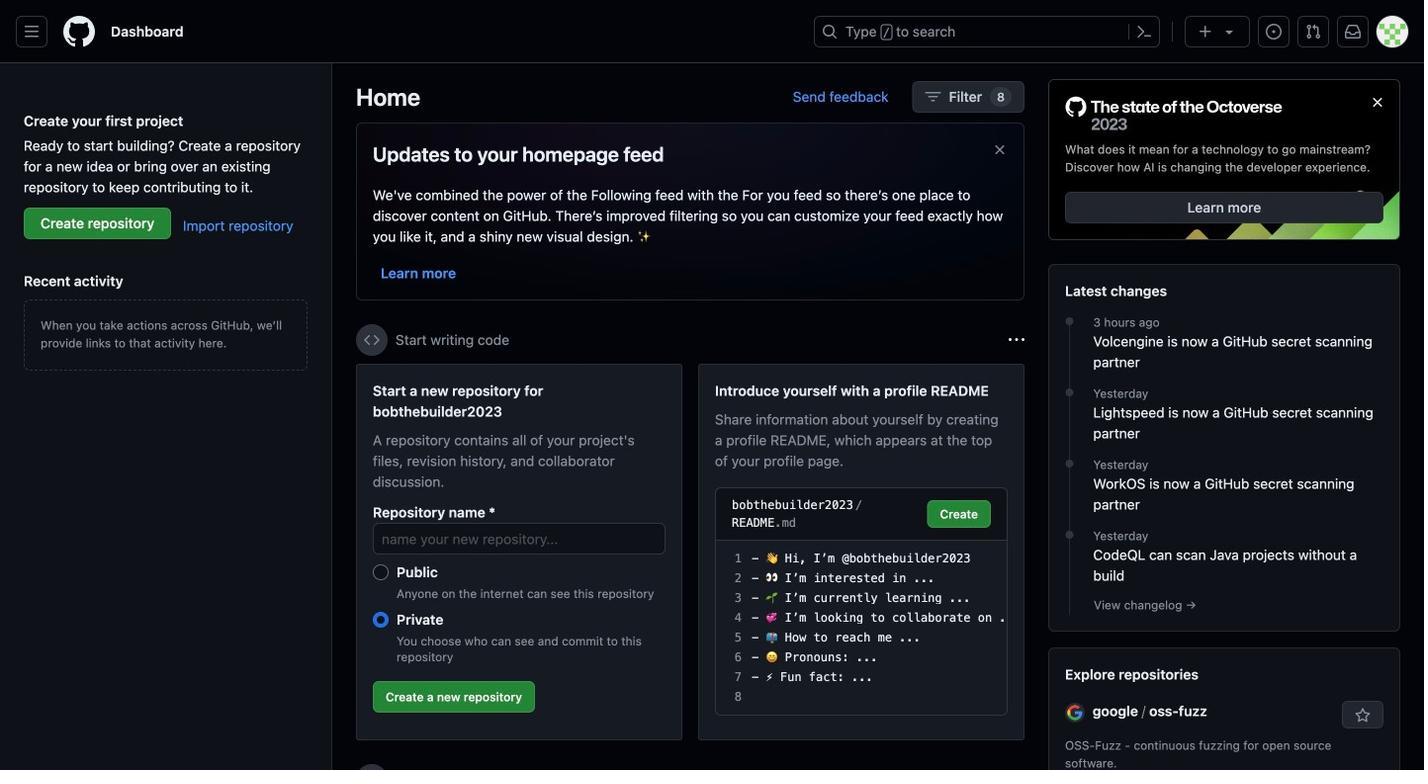 Task type: vqa. For each thing, say whether or not it's contained in the screenshot.
bottommost star image
no



Task type: describe. For each thing, give the bounding box(es) containing it.
why am i seeing this? image
[[1009, 332, 1025, 348]]

filter image
[[926, 89, 942, 105]]

1 dot fill image from the top
[[1062, 314, 1078, 330]]

name your new repository... text field
[[373, 523, 666, 555]]

none submit inside introduce yourself with a profile readme element
[[928, 501, 992, 528]]

homepage image
[[63, 16, 95, 47]]

start a new repository element
[[356, 364, 683, 741]]

triangle down image
[[1222, 24, 1238, 40]]

close image
[[1371, 95, 1386, 110]]

issue opened image
[[1267, 24, 1282, 40]]

@google profile image
[[1066, 704, 1086, 723]]

introduce yourself with a profile readme element
[[699, 364, 1025, 741]]

1 dot fill image from the top
[[1062, 385, 1078, 401]]

2 dot fill image from the top
[[1062, 456, 1078, 472]]

2 dot fill image from the top
[[1062, 528, 1078, 543]]



Task type: locate. For each thing, give the bounding box(es) containing it.
0 vertical spatial dot fill image
[[1062, 385, 1078, 401]]

command palette image
[[1137, 24, 1153, 40]]

code image
[[364, 332, 380, 348]]

dot fill image
[[1062, 314, 1078, 330], [1062, 456, 1078, 472]]

plus image
[[1198, 24, 1214, 40]]

None submit
[[928, 501, 992, 528]]

x image
[[993, 142, 1008, 158]]

star this repository image
[[1356, 709, 1372, 724]]

1 vertical spatial dot fill image
[[1062, 456, 1078, 472]]

None radio
[[373, 565, 389, 581]]

None radio
[[373, 613, 389, 628]]

none radio inside start a new repository "element"
[[373, 613, 389, 628]]

explore element
[[1049, 79, 1401, 771]]

git pull request image
[[1306, 24, 1322, 40]]

github logo image
[[1066, 96, 1283, 133]]

explore repositories navigation
[[1049, 648, 1401, 771]]

0 vertical spatial dot fill image
[[1062, 314, 1078, 330]]

dot fill image
[[1062, 385, 1078, 401], [1062, 528, 1078, 543]]

notifications image
[[1346, 24, 1362, 40]]

none radio inside start a new repository "element"
[[373, 565, 389, 581]]

1 vertical spatial dot fill image
[[1062, 528, 1078, 543]]



